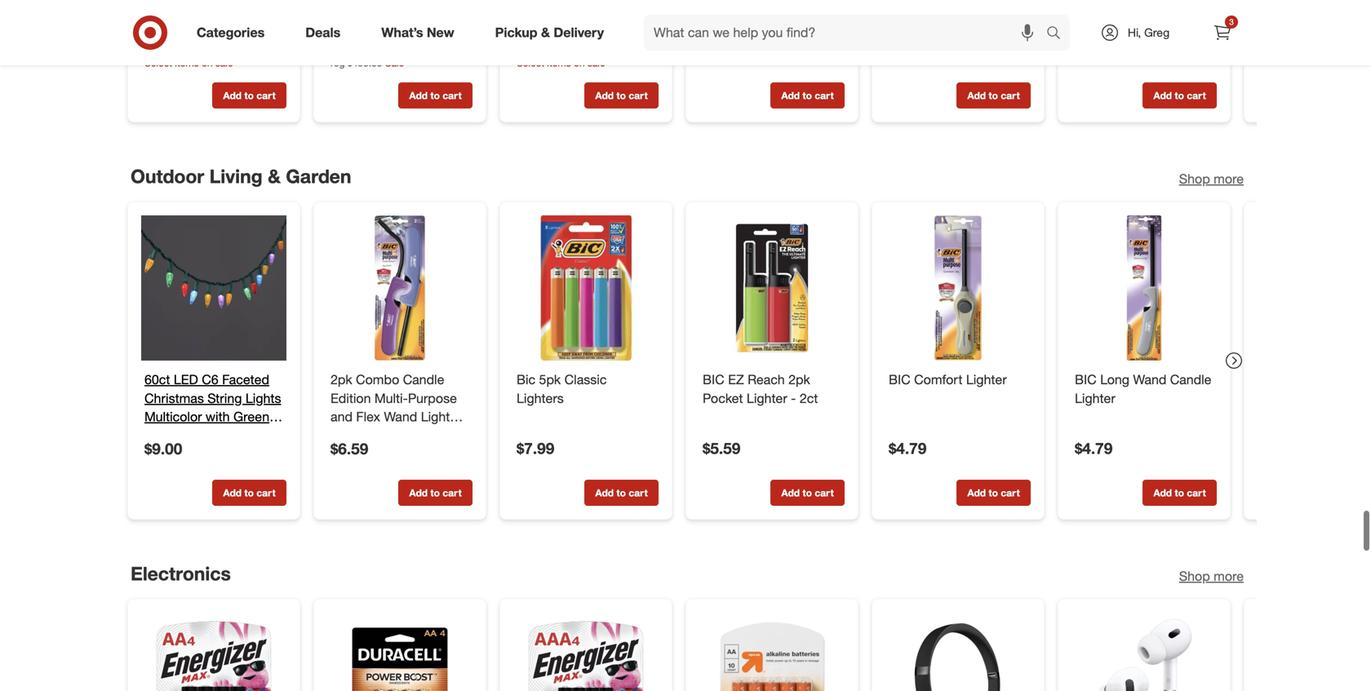 Task type: describe. For each thing, give the bounding box(es) containing it.
bic for bic comfort lighter
[[889, 294, 911, 310]]

2pk combo candle edition multi-purpose and flex wand lighter blue/purple - bic $6.59
[[331, 294, 462, 381]]

lighters
[[517, 313, 564, 329]]

$5.59
[[703, 361, 741, 380]]

pickup & delivery
[[495, 25, 604, 40]]

comfort
[[914, 294, 963, 310]]

- for $6.59
[[403, 350, 408, 366]]

edition
[[331, 313, 371, 329]]

ez
[[728, 294, 744, 310]]

lighter inside bic ez reach 2pk pocket lighter - 2ct
[[747, 313, 787, 329]]

60ct led c6 faceted christmas string lights multicolor with green wire - wondershop™ $9.00
[[144, 294, 281, 381]]

multicolor
[[144, 331, 202, 347]]

christmas
[[144, 313, 204, 329]]

bic ez reach 2pk pocket lighter - 2ct link
[[703, 293, 842, 330]]

new
[[427, 25, 454, 40]]

categories
[[197, 25, 265, 40]]

c6
[[202, 294, 219, 310]]

$4.79 for bic long wand candle lighter
[[1075, 361, 1113, 380]]

faceted
[[222, 294, 269, 310]]

classic
[[564, 294, 607, 310]]

wand inside 2pk combo candle edition multi-purpose and flex wand lighter blue/purple - bic $6.59
[[384, 331, 417, 347]]

flex
[[356, 331, 380, 347]]

3 link
[[1205, 15, 1241, 51]]

bic comfort lighter link
[[889, 293, 1028, 311]]

60ct
[[144, 294, 170, 310]]

what's new
[[381, 25, 454, 40]]

more for electronics
[[1214, 491, 1244, 507]]

0 horizontal spatial &
[[268, 87, 281, 110]]

categories link
[[183, 15, 285, 51]]

$7.99
[[517, 361, 554, 380]]

and
[[331, 331, 353, 347]]

deals link
[[292, 15, 361, 51]]

$9.00
[[144, 362, 182, 381]]

outdoor living & garden
[[131, 87, 351, 110]]

deals
[[305, 25, 341, 40]]

led
[[174, 294, 198, 310]]

string
[[208, 313, 242, 329]]

bic ez reach 2pk pocket lighter - 2ct
[[703, 294, 818, 329]]

wand inside bic long wand candle lighter
[[1133, 294, 1167, 310]]

bic for bic long wand candle lighter
[[1075, 294, 1097, 310]]

shop for electronics
[[1179, 491, 1210, 507]]

2pk inside 2pk combo candle edition multi-purpose and flex wand lighter blue/purple - bic $6.59
[[331, 294, 352, 310]]

search
[[1039, 26, 1078, 42]]

long
[[1100, 294, 1130, 310]]

search button
[[1039, 15, 1078, 54]]

candle inside 2pk combo candle edition multi-purpose and flex wand lighter blue/purple - bic $6.59
[[403, 294, 444, 310]]

aa batteries - alkaline battery - up & up™ image
[[699, 535, 845, 680]]

2pk inside bic ez reach 2pk pocket lighter - 2ct
[[789, 294, 810, 310]]



Task type: locate. For each thing, give the bounding box(es) containing it.
add to cart button
[[584, 5, 659, 31], [770, 5, 845, 31], [957, 5, 1031, 31], [212, 402, 286, 428], [398, 402, 473, 428]]

2pk combo candle edition multi-purpose and flex wand lighter blue/purple - bic link
[[331, 293, 469, 366]]

1 2pk from the left
[[331, 294, 352, 310]]

- left bic
[[403, 350, 408, 366]]

delivery
[[554, 25, 604, 40]]

purpose
[[408, 313, 457, 329]]

bic up the pocket
[[703, 294, 725, 310]]

1 shop more from the top
[[1179, 93, 1244, 109]]

bic
[[517, 294, 536, 310]]

lighter down long in the right of the page
[[1075, 313, 1116, 329]]

pickup
[[495, 25, 538, 40]]

1 shop from the top
[[1179, 93, 1210, 109]]

shop more for outdoor living & garden
[[1179, 93, 1244, 109]]

$6.59
[[331, 362, 368, 381]]

1 horizontal spatial 2pk
[[789, 294, 810, 310]]

bic 5pk classic lighters image
[[513, 138, 659, 283], [513, 138, 659, 283]]

0 horizontal spatial bic
[[703, 294, 725, 310]]

add to cart
[[595, 12, 648, 24], [781, 12, 834, 24], [967, 12, 1020, 24], [223, 409, 276, 421], [409, 409, 462, 421]]

2ct
[[800, 313, 818, 329]]

2pk up edition
[[331, 294, 352, 310]]

blue/purple
[[331, 350, 399, 366]]

$4.79 down comfort
[[889, 361, 927, 380]]

lighter down purpose
[[421, 331, 462, 347]]

$4.79 down long in the right of the page
[[1075, 361, 1113, 380]]

candle right long in the right of the page
[[1170, 294, 1212, 310]]

bic for bic ez reach 2pk pocket lighter - 2ct
[[703, 294, 725, 310]]

shop more
[[1179, 93, 1244, 109], [1179, 491, 1244, 507]]

What can we help you find? suggestions appear below search field
[[644, 15, 1050, 51]]

bic comfort lighter
[[889, 294, 1007, 310]]

2pk up 2ct
[[789, 294, 810, 310]]

electronics
[[131, 485, 231, 507]]

1 candle from the left
[[403, 294, 444, 310]]

1 horizontal spatial &
[[541, 25, 550, 40]]

1 horizontal spatial -
[[403, 350, 408, 366]]

wand down the multi-
[[384, 331, 417, 347]]

0 vertical spatial more
[[1214, 93, 1244, 109]]

bic long wand candle lighter image
[[1072, 138, 1217, 283], [1072, 138, 1217, 283]]

0 horizontal spatial candle
[[403, 294, 444, 310]]

shop more button for electronics
[[1179, 489, 1244, 508]]

bic inside bic comfort lighter link
[[889, 294, 911, 310]]

lights
[[246, 313, 281, 329]]

pocket
[[703, 313, 743, 329]]

2pk
[[331, 294, 352, 310], [789, 294, 810, 310]]

what's new link
[[367, 15, 475, 51]]

wire
[[144, 350, 171, 366]]

1 more from the top
[[1214, 93, 1244, 109]]

combo
[[356, 294, 399, 310]]

lighter
[[966, 294, 1007, 310], [747, 313, 787, 329], [1075, 313, 1116, 329], [421, 331, 462, 347]]

60ct led c6 faceted christmas string lights multicolor with green wire - wondershop™ link
[[144, 293, 283, 366]]

energizer max aa batteries - alkaline battery image
[[141, 535, 286, 680], [141, 535, 286, 680]]

0 vertical spatial &
[[541, 25, 550, 40]]

1 horizontal spatial wand
[[1133, 294, 1167, 310]]

0 horizontal spatial wand
[[384, 331, 417, 347]]

0 horizontal spatial -
[[174, 350, 179, 366]]

1 vertical spatial shop more button
[[1179, 489, 1244, 508]]

- down multicolor
[[174, 350, 179, 366]]

bic long wand candle lighter
[[1075, 294, 1212, 329]]

lighter inside bic long wand candle lighter
[[1075, 313, 1116, 329]]

1 vertical spatial shop
[[1179, 491, 1210, 507]]

bic comfort lighter image
[[886, 138, 1031, 283], [886, 138, 1031, 283]]

- inside 60ct led c6 faceted christmas string lights multicolor with green wire - wondershop™ $9.00
[[174, 350, 179, 366]]

bic 5pk classic lighters link
[[517, 293, 655, 330]]

what's
[[381, 25, 423, 40]]

& right living at the left
[[268, 87, 281, 110]]

lighter down reach
[[747, 313, 787, 329]]

greg
[[1144, 25, 1170, 40]]

1 vertical spatial wand
[[384, 331, 417, 347]]

outdoor
[[131, 87, 204, 110]]

1 shop more button from the top
[[1179, 92, 1244, 111]]

1 bic from the left
[[703, 294, 725, 310]]

1 vertical spatial shop more
[[1179, 491, 1244, 507]]

& right pickup
[[541, 25, 550, 40]]

5pk
[[539, 294, 561, 310]]

garden
[[286, 87, 351, 110]]

airpods pro (2nd generation) with magsafe case (usb‑c) image
[[1072, 535, 1217, 680], [1072, 535, 1217, 680]]

- left 2ct
[[791, 313, 796, 329]]

$4.79 for bic comfort lighter
[[889, 361, 927, 380]]

candle inside bic long wand candle lighter
[[1170, 294, 1212, 310]]

to
[[617, 12, 626, 24], [803, 12, 812, 24], [989, 12, 998, 24], [244, 409, 254, 421], [430, 409, 440, 421]]

more for outdoor living & garden
[[1214, 93, 1244, 109]]

2 shop more from the top
[[1179, 491, 1244, 507]]

2 candle from the left
[[1170, 294, 1212, 310]]

reach
[[748, 294, 785, 310]]

0 vertical spatial shop more button
[[1179, 92, 1244, 111]]

- for $9.00
[[174, 350, 179, 366]]

bic left long in the right of the page
[[1075, 294, 1097, 310]]

- inside 2pk combo candle edition multi-purpose and flex wand lighter blue/purple - bic $6.59
[[403, 350, 408, 366]]

shop
[[1179, 93, 1210, 109], [1179, 491, 1210, 507]]

energizer max aaa batteries - alkaline battery image
[[513, 535, 659, 680], [513, 535, 659, 680]]

1 vertical spatial &
[[268, 87, 281, 110]]

0 vertical spatial shop more
[[1179, 93, 1244, 109]]

bic long wand candle lighter link
[[1075, 293, 1214, 330]]

0 vertical spatial shop
[[1179, 93, 1210, 109]]

2 more from the top
[[1214, 491, 1244, 507]]

2 horizontal spatial -
[[791, 313, 796, 329]]

wand right long in the right of the page
[[1133, 294, 1167, 310]]

green
[[233, 331, 269, 347]]

hi,
[[1128, 25, 1141, 40]]

candle
[[403, 294, 444, 310], [1170, 294, 1212, 310]]

-
[[791, 313, 796, 329], [174, 350, 179, 366], [403, 350, 408, 366]]

more
[[1214, 93, 1244, 109], [1214, 491, 1244, 507]]

1 $4.79 from the left
[[889, 361, 927, 380]]

2 shop from the top
[[1179, 491, 1210, 507]]

2 shop more button from the top
[[1179, 489, 1244, 508]]

cart
[[629, 12, 648, 24], [815, 12, 834, 24], [1001, 12, 1020, 24], [257, 409, 276, 421], [443, 409, 462, 421]]

with
[[206, 331, 230, 347]]

$4.79
[[889, 361, 927, 380], [1075, 361, 1113, 380]]

multi-
[[375, 313, 408, 329]]

wand
[[1133, 294, 1167, 310], [384, 331, 417, 347]]

pickup & delivery link
[[481, 15, 624, 51]]

beats solo³ bluetooth wireless on-ear headphones image
[[886, 535, 1031, 680], [886, 535, 1031, 680]]

2 horizontal spatial bic
[[1075, 294, 1097, 310]]

1 vertical spatial more
[[1214, 491, 1244, 507]]

bic
[[411, 350, 433, 366]]

lighter inside 2pk combo candle edition multi-purpose and flex wand lighter blue/purple - bic $6.59
[[421, 331, 462, 347]]

bic left comfort
[[889, 294, 911, 310]]

2pk combo candle edition multi-purpose and flex wand lighter blue/purple - bic image
[[327, 138, 473, 283], [327, 138, 473, 283]]

3 bic from the left
[[1075, 294, 1097, 310]]

living
[[209, 87, 263, 110]]

2 $4.79 from the left
[[1075, 361, 1113, 380]]

&
[[541, 25, 550, 40], [268, 87, 281, 110]]

shop for outdoor living & garden
[[1179, 93, 1210, 109]]

2 2pk from the left
[[789, 294, 810, 310]]

3
[[1229, 17, 1234, 27]]

0 horizontal spatial 2pk
[[331, 294, 352, 310]]

shop more button
[[1179, 92, 1244, 111], [1179, 489, 1244, 508]]

bic
[[703, 294, 725, 310], [889, 294, 911, 310], [1075, 294, 1097, 310]]

2 bic from the left
[[889, 294, 911, 310]]

60ct led c6 faceted christmas string lights multicolor with green wire - wondershop™ image
[[141, 138, 286, 283], [141, 138, 286, 283]]

lighter right comfort
[[966, 294, 1007, 310]]

1 horizontal spatial $4.79
[[1075, 361, 1113, 380]]

1 horizontal spatial candle
[[1170, 294, 1212, 310]]

0 horizontal spatial $4.79
[[889, 361, 927, 380]]

bic inside bic long wand candle lighter
[[1075, 294, 1097, 310]]

shop more for electronics
[[1179, 491, 1244, 507]]

candle up purpose
[[403, 294, 444, 310]]

wondershop™
[[183, 350, 264, 366]]

bic inside bic ez reach 2pk pocket lighter - 2ct
[[703, 294, 725, 310]]

- inside bic ez reach 2pk pocket lighter - 2ct
[[791, 313, 796, 329]]

bic 5pk classic lighters
[[517, 294, 607, 329]]

0 vertical spatial wand
[[1133, 294, 1167, 310]]

shop more button for outdoor living & garden
[[1179, 92, 1244, 111]]

bic ez reach 2pk pocket lighter - 2ct image
[[699, 138, 845, 283], [699, 138, 845, 283]]

1 horizontal spatial bic
[[889, 294, 911, 310]]

hi, greg
[[1128, 25, 1170, 40]]

add
[[595, 12, 614, 24], [781, 12, 800, 24], [967, 12, 986, 24], [223, 409, 242, 421], [409, 409, 428, 421]]

duracell coppertop aa batteries - alkaline battery image
[[327, 535, 473, 680], [327, 535, 473, 680]]



Task type: vqa. For each thing, say whether or not it's contained in the screenshot.


